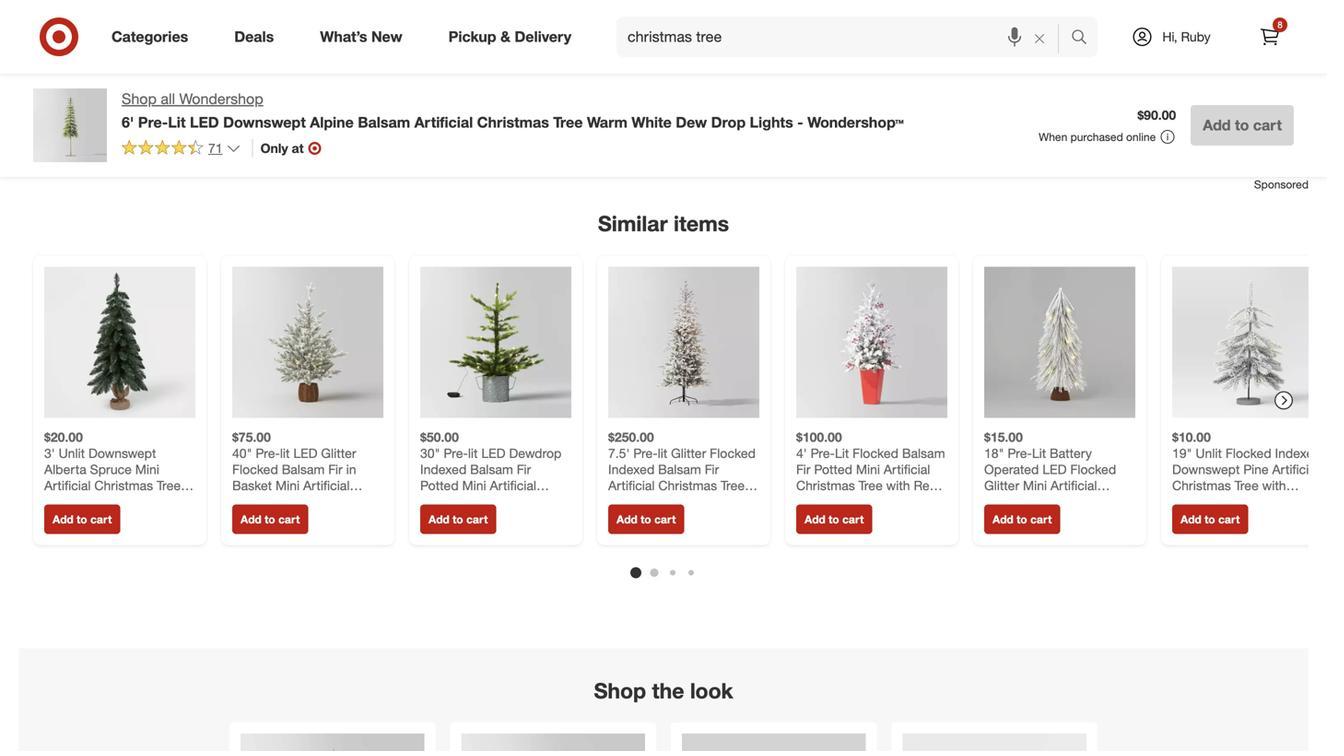 Task type: vqa. For each thing, say whether or not it's contained in the screenshot.


Task type: describe. For each thing, give the bounding box(es) containing it.
glitter inside $250.00 7.5' pre-lit glitter flocked indexed balsam fir artificial christmas tree pure white lights - wondershop™
[[671, 445, 706, 461]]

add for $20.00
[[53, 512, 74, 526]]

advertisement region
[[18, 69, 1309, 177]]

cart for $10.00
[[1219, 512, 1240, 526]]

artificial inside $250.00 7.5' pre-lit glitter flocked indexed balsam fir artificial christmas tree pure white lights - wondershop™
[[608, 477, 655, 494]]

add to cart up sponsored
[[1203, 116, 1282, 134]]

tree inside $100.00 4' pre-lit flocked balsam fir potted mini artificial christmas tree with red berries clear lights - wondershop™
[[859, 477, 883, 494]]

$10.00 19" unlit flocked indexed downswept pine artificial christmas tree with round base - wondershop™
[[1173, 429, 1322, 526]]

lit inside shop all wondershop 6' pre-lit led downswept alpine balsam artificial christmas tree warm white dew drop lights - wondershop™
[[168, 113, 186, 131]]

lights inside "$15.00 18" pre-lit battery operated led flocked glitter mini artificial christmas tree white lights - wondershop™"
[[985, 510, 1020, 526]]

4'
[[797, 445, 807, 461]]

hi, ruby
[[1163, 29, 1211, 45]]

fir inside $250.00 7.5' pre-lit glitter flocked indexed balsam fir artificial christmas tree pure white lights - wondershop™
[[705, 461, 719, 477]]

with for 3' unlit downswept alberta spruce mini artificial christmas tree with burlap base - wondershop™
[[44, 494, 68, 510]]

$50.00
[[420, 429, 459, 445]]

when purchased online
[[1039, 130, 1156, 144]]

categories link
[[96, 17, 211, 57]]

to for $50.00
[[453, 512, 463, 526]]

categories
[[112, 28, 188, 46]]

flocked inside $250.00 7.5' pre-lit glitter flocked indexed balsam fir artificial christmas tree pure white lights - wondershop™
[[710, 445, 756, 461]]

round
[[1173, 494, 1211, 510]]

unlit for $10.00
[[1196, 445, 1222, 461]]

$250.00 7.5' pre-lit glitter flocked indexed balsam fir artificial christmas tree pure white lights - wondershop™
[[608, 429, 756, 526]]

drop
[[711, 113, 746, 131]]

tree inside $250.00 7.5' pre-lit glitter flocked indexed balsam fir artificial christmas tree pure white lights - wondershop™
[[721, 477, 745, 494]]

pickup & delivery link
[[433, 17, 595, 57]]

the
[[652, 678, 684, 704]]

ruby
[[1181, 29, 1211, 45]]

pine
[[1244, 461, 1269, 477]]

$100.00 4' pre-lit flocked balsam fir potted mini artificial christmas tree with red berries clear lights - wondershop™
[[797, 429, 945, 526]]

balsam inside $250.00 7.5' pre-lit glitter flocked indexed balsam fir artificial christmas tree pure white lights - wondershop™
[[658, 461, 701, 477]]

cart for $75.00
[[278, 512, 300, 526]]

add to cart for $15.00
[[993, 512, 1052, 526]]

6'
[[122, 113, 134, 131]]

search
[[1063, 30, 1107, 48]]

8 link
[[1250, 17, 1291, 57]]

tree inside "$15.00 18" pre-lit battery operated led flocked glitter mini artificial christmas tree white lights - wondershop™"
[[1047, 494, 1071, 510]]

add to cart for $250.00
[[617, 512, 676, 526]]

$15.00 18" pre-lit battery operated led flocked glitter mini artificial christmas tree white lights - wondershop™
[[985, 429, 1117, 526]]

add for $10.00
[[1181, 512, 1202, 526]]

only
[[261, 140, 288, 156]]

red
[[914, 477, 938, 494]]

items
[[674, 211, 729, 237]]

artificial inside shop all wondershop 6' pre-lit led downswept alpine balsam artificial christmas tree warm white dew drop lights - wondershop™
[[414, 113, 473, 131]]

wondershop™ inside $100.00 4' pre-lit flocked balsam fir potted mini artificial christmas tree with red berries clear lights - wondershop™
[[797, 510, 877, 526]]

purchased
[[1071, 130, 1124, 144]]

8
[[1278, 19, 1283, 30]]

what's new link
[[304, 17, 426, 57]]

lights inside $100.00 4' pre-lit flocked balsam fir potted mini artificial christmas tree with red berries clear lights - wondershop™
[[876, 494, 911, 510]]

wondershop™ inside shop all wondershop 6' pre-lit led downswept alpine balsam artificial christmas tree warm white dew drop lights - wondershop™
[[808, 113, 904, 131]]

add to cart button for $250.00
[[608, 505, 684, 534]]

glitter inside "$15.00 18" pre-lit battery operated led flocked glitter mini artificial christmas tree white lights - wondershop™"
[[985, 477, 1020, 494]]

lit for $15.00
[[1032, 445, 1047, 461]]

burlap
[[72, 494, 110, 510]]

pickup
[[449, 28, 497, 46]]

christmas inside $20.00 3' unlit downswept alberta spruce mini artificial christmas tree with burlap base - wondershop™
[[94, 477, 153, 494]]

at
[[292, 140, 304, 156]]

what's
[[320, 28, 367, 46]]

artificial inside $10.00 19" unlit flocked indexed downswept pine artificial christmas tree with round base - wondershop™
[[1273, 461, 1319, 477]]

add to cart button up sponsored
[[1191, 105, 1294, 146]]

sponsored
[[1255, 177, 1309, 191]]

shop the look
[[594, 678, 733, 704]]

71
[[208, 140, 223, 156]]

christmas inside $10.00 19" unlit flocked indexed downswept pine artificial christmas tree with round base - wondershop™
[[1173, 477, 1231, 494]]

19"
[[1173, 445, 1193, 461]]

- inside $250.00 7.5' pre-lit glitter flocked indexed balsam fir artificial christmas tree pure white lights - wondershop™
[[714, 494, 719, 510]]

when
[[1039, 130, 1068, 144]]

&
[[501, 28, 511, 46]]

flocked inside $100.00 4' pre-lit flocked balsam fir potted mini artificial christmas tree with red berries clear lights - wondershop™
[[853, 445, 899, 461]]

white for $250.00 7.5' pre-lit glitter flocked indexed balsam fir artificial christmas tree pure white lights - wondershop™
[[639, 494, 672, 510]]

similar
[[598, 211, 668, 237]]

- inside "$15.00 18" pre-lit battery operated led flocked glitter mini artificial christmas tree white lights - wondershop™"
[[1023, 510, 1028, 526]]

add to cart for $10.00
[[1181, 512, 1240, 526]]

base for round
[[1214, 494, 1244, 510]]

pre- for $15.00
[[1008, 445, 1032, 461]]

add to cart for $75.00
[[241, 512, 300, 526]]

What can we help you find? suggestions appear below search field
[[617, 17, 1076, 57]]

18"
[[985, 445, 1004, 461]]

add for $100.00
[[805, 512, 826, 526]]

30" pre-lit led dewdrop indexed balsam fir potted mini artificial christmas tree warm white lights - wondershop™ image
[[420, 267, 572, 418]]

add to cart button for $75.00
[[232, 505, 308, 534]]

pure
[[608, 494, 635, 510]]

to for $10.00
[[1205, 512, 1216, 526]]

71 link
[[122, 139, 241, 160]]

add to cart button for $20.00
[[44, 505, 120, 534]]

add right $90.00
[[1203, 116, 1231, 134]]

to for $20.00
[[77, 512, 87, 526]]

add for $15.00
[[993, 512, 1014, 526]]

indexed inside $250.00 7.5' pre-lit glitter flocked indexed balsam fir artificial christmas tree pure white lights - wondershop™
[[608, 461, 655, 477]]



Task type: locate. For each thing, give the bounding box(es) containing it.
7.5'
[[608, 445, 630, 461]]

- inside $100.00 4' pre-lit flocked balsam fir potted mini artificial christmas tree with red berries clear lights - wondershop™
[[914, 494, 919, 510]]

to for $15.00
[[1017, 512, 1028, 526]]

cart for $100.00
[[843, 512, 864, 526]]

5' pre-lit led downswept alpine balsam artificial christmas tree warm white dew drop lights - wondershop™ image
[[462, 734, 645, 751], [462, 734, 645, 751]]

lights inside shop all wondershop 6' pre-lit led downswept alpine balsam artificial christmas tree warm white dew drop lights - wondershop™
[[750, 113, 793, 131]]

lights inside $250.00 7.5' pre-lit glitter flocked indexed balsam fir artificial christmas tree pure white lights - wondershop™
[[675, 494, 711, 510]]

unlit for $20.00
[[59, 445, 85, 461]]

deals
[[234, 28, 274, 46]]

white inside $250.00 7.5' pre-lit glitter flocked indexed balsam fir artificial christmas tree pure white lights - wondershop™
[[639, 494, 672, 510]]

1 horizontal spatial base
[[1214, 494, 1244, 510]]

1 horizontal spatial balsam
[[658, 461, 701, 477]]

flocked right $10.00
[[1226, 445, 1272, 461]]

fir
[[705, 461, 719, 477], [797, 461, 811, 477]]

balsam up red
[[902, 445, 945, 461]]

white inside "$15.00 18" pre-lit battery operated led flocked glitter mini artificial christmas tree white lights - wondershop™"
[[1075, 494, 1108, 510]]

shop left the
[[594, 678, 646, 704]]

christmas down 4'
[[797, 477, 855, 494]]

lit
[[658, 445, 668, 461]]

to down round
[[1205, 512, 1216, 526]]

wondershop™ inside "$15.00 18" pre-lit battery operated led flocked glitter mini artificial christmas tree white lights - wondershop™"
[[1032, 510, 1112, 526]]

0 horizontal spatial glitter
[[671, 445, 706, 461]]

$15.00
[[985, 429, 1023, 445]]

2 horizontal spatial with
[[1263, 477, 1287, 494]]

with inside $100.00 4' pre-lit flocked balsam fir potted mini artificial christmas tree with red berries clear lights - wondershop™
[[887, 477, 910, 494]]

fir right lit
[[705, 461, 719, 477]]

artificial inside $100.00 4' pre-lit flocked balsam fir potted mini artificial christmas tree with red berries clear lights - wondershop™
[[884, 461, 931, 477]]

0 horizontal spatial unlit
[[59, 445, 85, 461]]

base inside $20.00 3' unlit downswept alberta spruce mini artificial christmas tree with burlap base - wondershop™
[[113, 494, 143, 510]]

pre- for $100.00
[[811, 445, 835, 461]]

lit
[[168, 113, 186, 131], [835, 445, 849, 461], [1032, 445, 1047, 461]]

pre- inside $250.00 7.5' pre-lit glitter flocked indexed balsam fir artificial christmas tree pure white lights - wondershop™
[[634, 445, 658, 461]]

dew
[[676, 113, 707, 131]]

add to cart button down pine
[[1173, 505, 1249, 534]]

operated
[[985, 461, 1039, 477]]

lit left battery
[[1032, 445, 1047, 461]]

1 horizontal spatial glitter
[[985, 477, 1020, 494]]

base for burlap
[[113, 494, 143, 510]]

white down battery
[[1075, 494, 1108, 510]]

with for 19" unlit flocked indexed downswept pine artificial christmas tree with round base - wondershop™
[[1263, 477, 1287, 494]]

white inside shop all wondershop 6' pre-lit led downswept alpine balsam artificial christmas tree warm white dew drop lights - wondershop™
[[632, 113, 672, 131]]

$100.00
[[797, 429, 842, 445]]

wondershop™ down potted
[[797, 510, 877, 526]]

glitter down 18"
[[985, 477, 1020, 494]]

with down the alberta
[[44, 494, 68, 510]]

$75.00
[[232, 429, 271, 445]]

to for $250.00
[[641, 512, 651, 526]]

to down berries
[[829, 512, 840, 526]]

1 horizontal spatial led
[[1043, 461, 1067, 477]]

1 horizontal spatial with
[[887, 477, 910, 494]]

downswept up only
[[223, 113, 306, 131]]

with right round
[[1263, 477, 1287, 494]]

new
[[371, 28, 403, 46]]

add to cart button down lit
[[608, 505, 684, 534]]

region containing similar items
[[18, 69, 1328, 751]]

add to cart button for $15.00
[[985, 505, 1061, 534]]

christmas down 19"
[[1173, 477, 1231, 494]]

to down $50.00 on the left of the page
[[453, 512, 463, 526]]

add down berries
[[805, 512, 826, 526]]

artificial down 3'
[[44, 477, 91, 494]]

add to cart down burlap
[[53, 512, 112, 526]]

- inside $20.00 3' unlit downswept alberta spruce mini artificial christmas tree with burlap base - wondershop™
[[146, 494, 151, 510]]

tree inside $20.00 3' unlit downswept alberta spruce mini artificial christmas tree with burlap base - wondershop™
[[157, 477, 181, 494]]

$10.00
[[1173, 429, 1211, 445]]

0 horizontal spatial balsam
[[358, 113, 410, 131]]

to for $100.00
[[829, 512, 840, 526]]

add to cart down operated
[[993, 512, 1052, 526]]

4' pre-lit flocked balsam fir potted mini artificial christmas tree with red berries clear lights - wondershop™ image
[[797, 267, 948, 418]]

add down $50.00 on the left of the page
[[429, 512, 450, 526]]

- inside $10.00 19" unlit flocked indexed downswept pine artificial christmas tree with round base - wondershop™
[[1247, 494, 1252, 510]]

shop
[[122, 90, 157, 108], [594, 678, 646, 704]]

led for operated
[[1043, 461, 1067, 477]]

artificial right pine
[[1273, 461, 1319, 477]]

pre- right 18"
[[1008, 445, 1032, 461]]

christmas down the pickup & delivery link at left
[[477, 113, 549, 131]]

christmas down lit
[[659, 477, 717, 494]]

wondershop™ inside $250.00 7.5' pre-lit glitter flocked indexed balsam fir artificial christmas tree pure white lights - wondershop™
[[608, 510, 689, 526]]

0 horizontal spatial fir
[[705, 461, 719, 477]]

white
[[632, 113, 672, 131], [639, 494, 672, 510], [1075, 494, 1108, 510]]

1 vertical spatial glitter
[[985, 477, 1020, 494]]

cart for $50.00
[[466, 512, 488, 526]]

unlit inside $20.00 3' unlit downswept alberta spruce mini artificial christmas tree with burlap base - wondershop™
[[59, 445, 85, 461]]

tree right spruce
[[157, 477, 181, 494]]

pre- right 4'
[[811, 445, 835, 461]]

add to cart button down the alberta
[[44, 505, 120, 534]]

to right $90.00
[[1235, 116, 1250, 134]]

pre- right "6'"
[[138, 113, 168, 131]]

wondershop™
[[808, 113, 904, 131], [44, 510, 125, 526], [608, 510, 689, 526], [797, 510, 877, 526], [1032, 510, 1112, 526], [1173, 510, 1253, 526]]

add to cart
[[1203, 116, 1282, 134], [53, 512, 112, 526], [241, 512, 300, 526], [429, 512, 488, 526], [617, 512, 676, 526], [805, 512, 864, 526], [993, 512, 1052, 526], [1181, 512, 1240, 526]]

0 vertical spatial shop
[[122, 90, 157, 108]]

spruce
[[90, 461, 132, 477]]

cart for $20.00
[[90, 512, 112, 526]]

add to cart button
[[1191, 105, 1294, 146], [44, 505, 120, 534], [232, 505, 308, 534], [420, 505, 496, 534], [608, 505, 684, 534], [797, 505, 872, 534], [985, 505, 1061, 534], [1173, 505, 1249, 534]]

flocked
[[710, 445, 756, 461], [853, 445, 899, 461], [1226, 445, 1272, 461], [1071, 461, 1117, 477]]

add to cart button down operated
[[985, 505, 1061, 534]]

pre-
[[138, 113, 168, 131], [634, 445, 658, 461], [811, 445, 835, 461], [1008, 445, 1032, 461]]

1 horizontal spatial fir
[[797, 461, 811, 477]]

add down pure at bottom
[[617, 512, 638, 526]]

$90.00
[[1138, 107, 1177, 123]]

glitter right lit
[[671, 445, 706, 461]]

hi,
[[1163, 29, 1178, 45]]

indexed right pine
[[1275, 445, 1322, 461]]

alpine
[[310, 113, 354, 131]]

potted
[[814, 461, 853, 477]]

downswept inside $10.00 19" unlit flocked indexed downswept pine artificial christmas tree with round base - wondershop™
[[1173, 461, 1240, 477]]

add for $50.00
[[429, 512, 450, 526]]

lights
[[750, 113, 793, 131], [675, 494, 711, 510], [876, 494, 911, 510], [985, 510, 1020, 526]]

unlit
[[59, 445, 85, 461], [1196, 445, 1222, 461]]

pickup & delivery
[[449, 28, 572, 46]]

18" pre-lit battery operated led flocked glitter mini artificial christmas tree white lights - wondershop™ image
[[985, 267, 1136, 418]]

artificial down pickup on the top left of page
[[414, 113, 473, 131]]

with inside $10.00 19" unlit flocked indexed downswept pine artificial christmas tree with round base - wondershop™
[[1263, 477, 1287, 494]]

add down $75.00 on the left of page
[[241, 512, 262, 526]]

flocked inside "$15.00 18" pre-lit battery operated led flocked glitter mini artificial christmas tree white lights - wondershop™"
[[1071, 461, 1117, 477]]

wondershop
[[179, 90, 263, 108]]

1 vertical spatial led
[[1043, 461, 1067, 477]]

balsam inside shop all wondershop 6' pre-lit led downswept alpine balsam artificial christmas tree warm white dew drop lights - wondershop™
[[358, 113, 410, 131]]

0 horizontal spatial mini
[[135, 461, 159, 477]]

christmas inside $250.00 7.5' pre-lit glitter flocked indexed balsam fir artificial christmas tree pure white lights - wondershop™
[[659, 477, 717, 494]]

cart for $15.00
[[1031, 512, 1052, 526]]

led up 71
[[190, 113, 219, 131]]

flocked right operated
[[1071, 461, 1117, 477]]

lit down all
[[168, 113, 186, 131]]

3'
[[44, 445, 55, 461]]

2 fir from the left
[[797, 461, 811, 477]]

1 vertical spatial shop
[[594, 678, 646, 704]]

add to cart button down $75.00 on the left of page
[[232, 505, 308, 534]]

lights right pure at bottom
[[675, 494, 711, 510]]

look
[[690, 678, 733, 704]]

berries
[[797, 494, 838, 510]]

$20.00
[[44, 429, 83, 445]]

base right round
[[1214, 494, 1244, 510]]

mini inside "$15.00 18" pre-lit battery operated led flocked glitter mini artificial christmas tree white lights - wondershop™"
[[1023, 477, 1047, 494]]

add to cart button down potted
[[797, 505, 872, 534]]

add down burlap
[[53, 512, 74, 526]]

flocked inside $10.00 19" unlit flocked indexed downswept pine artificial christmas tree with round base - wondershop™
[[1226, 445, 1272, 461]]

tree inside shop all wondershop 6' pre-lit led downswept alpine balsam artificial christmas tree warm white dew drop lights - wondershop™
[[553, 113, 583, 131]]

only at
[[261, 140, 304, 156]]

tree left warm
[[553, 113, 583, 131]]

velvet windowpane square throw pillow - threshold™ image
[[903, 734, 1087, 751], [903, 734, 1087, 751]]

pre- inside $100.00 4' pre-lit flocked balsam fir potted mini artificial christmas tree with red berries clear lights - wondershop™
[[811, 445, 835, 461]]

base inside $10.00 19" unlit flocked indexed downswept pine artificial christmas tree with round base - wondershop™
[[1214, 494, 1244, 510]]

3' unlit downswept alberta spruce mini artificial christmas tree with burlap base - wondershop™ image
[[44, 267, 195, 418]]

artificial inside $20.00 3' unlit downswept alberta spruce mini artificial christmas tree with burlap base - wondershop™
[[44, 477, 91, 494]]

wondershop™ down pine
[[1173, 510, 1253, 526]]

artificial right potted
[[884, 461, 931, 477]]

to down $250.00
[[641, 512, 651, 526]]

downswept inside $20.00 3' unlit downswept alberta spruce mini artificial christmas tree with burlap base - wondershop™
[[88, 445, 156, 461]]

2 horizontal spatial balsam
[[902, 445, 945, 461]]

wondershop™ down what can we help you find? suggestions appear below search box on the top of page
[[808, 113, 904, 131]]

artificial down 7.5'
[[608, 477, 655, 494]]

0 horizontal spatial shop
[[122, 90, 157, 108]]

image of 6' pre-lit led downswept alpine balsam artificial christmas tree warm white dew drop lights - wondershop™ image
[[33, 89, 107, 162]]

christmas right the alberta
[[94, 477, 153, 494]]

white right pure at bottom
[[639, 494, 672, 510]]

flocked left 4'
[[710, 445, 756, 461]]

1 horizontal spatial mini
[[856, 461, 880, 477]]

tree right potted
[[859, 477, 883, 494]]

pre- right 7.5'
[[634, 445, 658, 461]]

to down burlap
[[77, 512, 87, 526]]

balsam inside $100.00 4' pre-lit flocked balsam fir potted mini artificial christmas tree with red berries clear lights - wondershop™
[[902, 445, 945, 461]]

6' pre-lit led downswept alpine balsam artificial christmas tree warm white dew drop lights - wondershop™ image
[[241, 734, 425, 751], [241, 734, 425, 751]]

led right operated
[[1043, 461, 1067, 477]]

2 horizontal spatial lit
[[1032, 445, 1047, 461]]

downswept
[[223, 113, 306, 131], [88, 445, 156, 461], [1173, 461, 1240, 477]]

add to cart button for $100.00
[[797, 505, 872, 534]]

lights down operated
[[985, 510, 1020, 526]]

lights left red
[[876, 494, 911, 510]]

pre- inside shop all wondershop 6' pre-lit led downswept alpine balsam artificial christmas tree warm white dew drop lights - wondershop™
[[138, 113, 168, 131]]

artificial
[[414, 113, 473, 131], [884, 461, 931, 477], [1273, 461, 1319, 477], [44, 477, 91, 494], [608, 477, 655, 494], [1051, 477, 1098, 494]]

mini
[[135, 461, 159, 477], [856, 461, 880, 477], [1023, 477, 1047, 494]]

tree right round
[[1235, 477, 1259, 494]]

add to cart down $75.00 on the left of page
[[241, 512, 300, 526]]

tree left berries
[[721, 477, 745, 494]]

lit right 4'
[[835, 445, 849, 461]]

mini inside $100.00 4' pre-lit flocked balsam fir potted mini artificial christmas tree with red berries clear lights - wondershop™
[[856, 461, 880, 477]]

clear
[[842, 494, 872, 510]]

1 unlit from the left
[[59, 445, 85, 461]]

lit inside "$15.00 18" pre-lit battery operated led flocked glitter mini artificial christmas tree white lights - wondershop™"
[[1032, 445, 1047, 461]]

mini inside $20.00 3' unlit downswept alberta spruce mini artificial christmas tree with burlap base - wondershop™
[[135, 461, 159, 477]]

add
[[1203, 116, 1231, 134], [53, 512, 74, 526], [241, 512, 262, 526], [429, 512, 450, 526], [617, 512, 638, 526], [805, 512, 826, 526], [993, 512, 1014, 526], [1181, 512, 1202, 526]]

indexed
[[1275, 445, 1322, 461], [608, 461, 655, 477]]

add to cart for $100.00
[[805, 512, 864, 526]]

led for lit
[[190, 113, 219, 131]]

add to cart button down $50.00 on the left of the page
[[420, 505, 496, 534]]

tree inside $10.00 19" unlit flocked indexed downswept pine artificial christmas tree with round base - wondershop™
[[1235, 477, 1259, 494]]

christmas inside "$15.00 18" pre-lit battery operated led flocked glitter mini artificial christmas tree white lights - wondershop™"
[[985, 494, 1043, 510]]

region
[[18, 69, 1328, 751]]

0 horizontal spatial led
[[190, 113, 219, 131]]

downswept inside shop all wondershop 6' pre-lit led downswept alpine balsam artificial christmas tree warm white dew drop lights - wondershop™
[[223, 113, 306, 131]]

wondershop™ down the alberta
[[44, 510, 125, 526]]

artificial down battery
[[1051, 477, 1098, 494]]

$20.00 3' unlit downswept alberta spruce mini artificial christmas tree with burlap base - wondershop™
[[44, 429, 181, 526]]

with left red
[[887, 477, 910, 494]]

add for $75.00
[[241, 512, 262, 526]]

cart for $250.00
[[655, 512, 676, 526]]

indexed inside $10.00 19" unlit flocked indexed downswept pine artificial christmas tree with round base - wondershop™
[[1275, 445, 1322, 461]]

$250.00
[[608, 429, 654, 445]]

1 horizontal spatial shop
[[594, 678, 646, 704]]

1 horizontal spatial downswept
[[223, 113, 306, 131]]

lights right drop
[[750, 113, 793, 131]]

what's new
[[320, 28, 403, 46]]

add for $250.00
[[617, 512, 638, 526]]

shop inside shop all wondershop 6' pre-lit led downswept alpine balsam artificial christmas tree warm white dew drop lights - wondershop™
[[122, 90, 157, 108]]

40" pre-lit led glitter flocked balsam fir in basket mini artificial christmas tree warm white lights - wondershop™ image
[[232, 267, 384, 418]]

unlit right 19"
[[1196, 445, 1222, 461]]

artificial inside "$15.00 18" pre-lit battery operated led flocked glitter mini artificial christmas tree white lights - wondershop™"
[[1051, 477, 1098, 494]]

all
[[161, 90, 175, 108]]

1 horizontal spatial indexed
[[1275, 445, 1322, 461]]

add to cart down pure at bottom
[[617, 512, 676, 526]]

led inside shop all wondershop 6' pre-lit led downswept alpine balsam artificial christmas tree warm white dew drop lights - wondershop™
[[190, 113, 219, 131]]

add to cart down round
[[1181, 512, 1240, 526]]

0 horizontal spatial downswept
[[88, 445, 156, 461]]

add to cart down $50.00 on the left of the page
[[429, 512, 488, 526]]

2 horizontal spatial mini
[[1023, 477, 1047, 494]]

$50.00 link
[[420, 267, 572, 494]]

add to cart for $20.00
[[53, 512, 112, 526]]

traditional wall sconce (includes led light bulb) - threshold™ image
[[682, 734, 866, 751], [682, 734, 866, 751]]

to for $75.00
[[265, 512, 275, 526]]

-
[[798, 113, 804, 131], [146, 494, 151, 510], [714, 494, 719, 510], [914, 494, 919, 510], [1247, 494, 1252, 510], [1023, 510, 1028, 526]]

delivery
[[515, 28, 572, 46]]

add to cart down berries
[[805, 512, 864, 526]]

pre- inside "$15.00 18" pre-lit battery operated led flocked glitter mini artificial christmas tree white lights - wondershop™"
[[1008, 445, 1032, 461]]

white for $15.00 18" pre-lit battery operated led flocked glitter mini artificial christmas tree white lights - wondershop™
[[1075, 494, 1108, 510]]

balsam
[[358, 113, 410, 131], [902, 445, 945, 461], [658, 461, 701, 477]]

add down round
[[1181, 512, 1202, 526]]

lit inside $100.00 4' pre-lit flocked balsam fir potted mini artificial christmas tree with red berries clear lights - wondershop™
[[835, 445, 849, 461]]

shop for shop all wondershop 6' pre-lit led downswept alpine balsam artificial christmas tree warm white dew drop lights - wondershop™
[[122, 90, 157, 108]]

to down operated
[[1017, 512, 1028, 526]]

shop up "6'"
[[122, 90, 157, 108]]

to
[[1235, 116, 1250, 134], [77, 512, 87, 526], [265, 512, 275, 526], [453, 512, 463, 526], [641, 512, 651, 526], [829, 512, 840, 526], [1017, 512, 1028, 526], [1205, 512, 1216, 526]]

2 unlit from the left
[[1196, 445, 1222, 461]]

$75.00 link
[[232, 267, 384, 494]]

wondershop™ inside $20.00 3' unlit downswept alberta spruce mini artificial christmas tree with burlap base - wondershop™
[[44, 510, 125, 526]]

wondershop™ down battery
[[1032, 510, 1112, 526]]

downswept up burlap
[[88, 445, 156, 461]]

- inside shop all wondershop 6' pre-lit led downswept alpine balsam artificial christmas tree warm white dew drop lights - wondershop™
[[798, 113, 804, 131]]

cart
[[1254, 116, 1282, 134], [90, 512, 112, 526], [278, 512, 300, 526], [466, 512, 488, 526], [655, 512, 676, 526], [843, 512, 864, 526], [1031, 512, 1052, 526], [1219, 512, 1240, 526]]

fir left potted
[[797, 461, 811, 477]]

with inside $20.00 3' unlit downswept alberta spruce mini artificial christmas tree with burlap base - wondershop™
[[44, 494, 68, 510]]

warm
[[587, 113, 628, 131]]

unlit right 3'
[[59, 445, 85, 461]]

balsam right 7.5'
[[658, 461, 701, 477]]

0 horizontal spatial base
[[113, 494, 143, 510]]

pre- for $250.00
[[634, 445, 658, 461]]

white left dew
[[632, 113, 672, 131]]

1 fir from the left
[[705, 461, 719, 477]]

balsam right alpine
[[358, 113, 410, 131]]

similar items
[[598, 211, 729, 237]]

tree down battery
[[1047, 494, 1071, 510]]

1 horizontal spatial lit
[[835, 445, 849, 461]]

led inside "$15.00 18" pre-lit battery operated led flocked glitter mini artificial christmas tree white lights - wondershop™"
[[1043, 461, 1067, 477]]

1 horizontal spatial unlit
[[1196, 445, 1222, 461]]

shop for shop the look
[[594, 678, 646, 704]]

deals link
[[219, 17, 297, 57]]

0 vertical spatial glitter
[[671, 445, 706, 461]]

19" unlit flocked indexed downswept pine artificial christmas tree with round base - wondershop™ image
[[1173, 267, 1324, 418]]

lit for $100.00
[[835, 445, 849, 461]]

0 horizontal spatial indexed
[[608, 461, 655, 477]]

0 horizontal spatial with
[[44, 494, 68, 510]]

christmas inside shop all wondershop 6' pre-lit led downswept alpine balsam artificial christmas tree warm white dew drop lights - wondershop™
[[477, 113, 549, 131]]

tree
[[553, 113, 583, 131], [157, 477, 181, 494], [721, 477, 745, 494], [859, 477, 883, 494], [1235, 477, 1259, 494], [1047, 494, 1071, 510]]

wondershop™ inside $10.00 19" unlit flocked indexed downswept pine artificial christmas tree with round base - wondershop™
[[1173, 510, 1253, 526]]

0 vertical spatial led
[[190, 113, 219, 131]]

wondershop™ down lit
[[608, 510, 689, 526]]

christmas down operated
[[985, 494, 1043, 510]]

to down $75.00 on the left of page
[[265, 512, 275, 526]]

base
[[113, 494, 143, 510], [1214, 494, 1244, 510]]

alberta
[[44, 461, 86, 477]]

shop all wondershop 6' pre-lit led downswept alpine balsam artificial christmas tree warm white dew drop lights - wondershop™
[[122, 90, 904, 131]]

add to cart for $50.00
[[429, 512, 488, 526]]

1 base from the left
[[113, 494, 143, 510]]

battery
[[1050, 445, 1092, 461]]

led
[[190, 113, 219, 131], [1043, 461, 1067, 477]]

indexed down $250.00
[[608, 461, 655, 477]]

flocked right potted
[[853, 445, 899, 461]]

add to cart button for $50.00
[[420, 505, 496, 534]]

glitter
[[671, 445, 706, 461], [985, 477, 1020, 494]]

christmas
[[477, 113, 549, 131], [94, 477, 153, 494], [659, 477, 717, 494], [797, 477, 855, 494], [1173, 477, 1231, 494], [985, 494, 1043, 510]]

add to cart button for $10.00
[[1173, 505, 1249, 534]]

downswept down $10.00
[[1173, 461, 1240, 477]]

christmas inside $100.00 4' pre-lit flocked balsam fir potted mini artificial christmas tree with red berries clear lights - wondershop™
[[797, 477, 855, 494]]

0 horizontal spatial lit
[[168, 113, 186, 131]]

7.5' pre-lit glitter flocked indexed balsam fir artificial christmas tree pure white lights - wondershop™ image
[[608, 267, 760, 418]]

2 base from the left
[[1214, 494, 1244, 510]]

add down operated
[[993, 512, 1014, 526]]

base down spruce
[[113, 494, 143, 510]]

search button
[[1063, 17, 1107, 61]]

fir inside $100.00 4' pre-lit flocked balsam fir potted mini artificial christmas tree with red berries clear lights - wondershop™
[[797, 461, 811, 477]]

online
[[1127, 130, 1156, 144]]

unlit inside $10.00 19" unlit flocked indexed downswept pine artificial christmas tree with round base - wondershop™
[[1196, 445, 1222, 461]]

2 horizontal spatial downswept
[[1173, 461, 1240, 477]]



